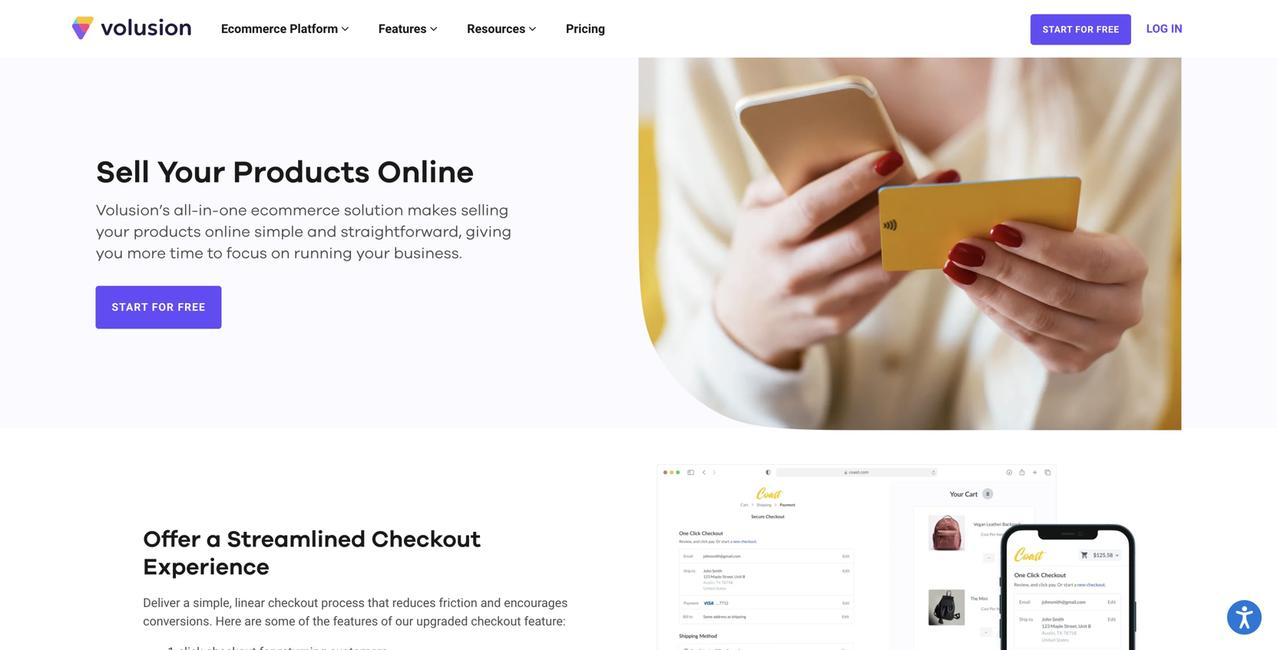 Task type: describe. For each thing, give the bounding box(es) containing it.
the
[[313, 615, 330, 629]]

for
[[152, 301, 174, 314]]

our
[[395, 615, 413, 629]]

selling
[[461, 203, 509, 219]]

makes
[[407, 203, 457, 219]]

start for free link
[[96, 286, 222, 329]]

you
[[96, 246, 123, 262]]

simple,
[[193, 596, 232, 611]]

free
[[178, 301, 206, 314]]

platform
[[290, 22, 338, 36]]

all-
[[174, 203, 198, 219]]

log
[[1147, 22, 1168, 35]]

here
[[216, 615, 241, 629]]

log in
[[1147, 22, 1183, 35]]

start
[[1043, 24, 1073, 35]]

free
[[1097, 24, 1120, 35]]

experience
[[143, 557, 270, 580]]

on
[[271, 246, 290, 262]]

deliver
[[143, 596, 180, 611]]

volusion logo image
[[70, 15, 193, 41]]

2 of from the left
[[381, 615, 392, 629]]

sell your products online
[[96, 158, 474, 189]]

a for deliver
[[183, 596, 190, 611]]

online
[[377, 158, 474, 189]]

business.
[[394, 246, 462, 262]]

start for free link
[[1031, 14, 1132, 45]]

resources link
[[453, 6, 551, 52]]

straightforward,
[[341, 225, 462, 240]]

laptop notes image
[[639, 58, 1182, 430]]

and inside 'deliver a simple, linear checkout process that reduces friction and encourages conversions. here are some of the features of our upgraded checkout feature:'
[[481, 596, 501, 611]]

linear
[[235, 596, 265, 611]]

checkout
[[372, 529, 481, 552]]

deliver a simple, linear checkout process that reduces friction and encourages conversions. here are some of the features of our upgraded checkout feature:
[[143, 596, 568, 629]]

conversions.
[[143, 615, 213, 629]]

angle down image for resources
[[529, 23, 537, 35]]

encourages
[[504, 596, 568, 611]]

0 horizontal spatial checkout
[[268, 596, 318, 611]]

are
[[244, 615, 262, 629]]

volusion's all-in-one ecommerce solution makes selling your products online simple and straightforward, giving you more time to focus on running your business.
[[96, 203, 512, 262]]

a for offer
[[206, 529, 221, 552]]

upgraded
[[416, 615, 468, 629]]

that
[[368, 596, 389, 611]]

features
[[379, 22, 430, 36]]

1 of from the left
[[298, 615, 310, 629]]



Task type: locate. For each thing, give the bounding box(es) containing it.
1 vertical spatial a
[[183, 596, 190, 611]]

products
[[233, 158, 370, 189]]

pricing
[[566, 22, 605, 36]]

ecommerce
[[251, 203, 340, 219]]

one click checkout experience image
[[657, 465, 1140, 651]]

time
[[170, 246, 204, 262]]

angle down image inside features link
[[430, 23, 438, 35]]

1 horizontal spatial a
[[206, 529, 221, 552]]

checkout up some
[[268, 596, 318, 611]]

0 horizontal spatial of
[[298, 615, 310, 629]]

and right the friction
[[481, 596, 501, 611]]

angle down image inside "resources" 'link'
[[529, 23, 537, 35]]

0 vertical spatial and
[[307, 225, 337, 240]]

running
[[294, 246, 352, 262]]

of
[[298, 615, 310, 629], [381, 615, 392, 629]]

friction
[[439, 596, 478, 611]]

1 horizontal spatial and
[[481, 596, 501, 611]]

in
[[1171, 22, 1183, 35]]

0 horizontal spatial a
[[183, 596, 190, 611]]

0 horizontal spatial angle down image
[[430, 23, 438, 35]]

offer
[[143, 529, 201, 552]]

0 horizontal spatial and
[[307, 225, 337, 240]]

1 angle down image from the left
[[430, 23, 438, 35]]

to
[[207, 246, 223, 262]]

checkout
[[268, 596, 318, 611], [471, 615, 521, 629]]

log in link
[[1147, 6, 1183, 52]]

pricing link
[[551, 6, 620, 52]]

your
[[96, 225, 129, 240], [356, 246, 390, 262]]

1 vertical spatial and
[[481, 596, 501, 611]]

ecommerce
[[221, 22, 287, 36]]

a
[[206, 529, 221, 552], [183, 596, 190, 611]]

1 horizontal spatial checkout
[[471, 615, 521, 629]]

streamlined
[[227, 529, 366, 552]]

offer a streamlined checkout experience
[[143, 529, 481, 580]]

your up you
[[96, 225, 129, 240]]

a up experience
[[206, 529, 221, 552]]

features
[[333, 615, 378, 629]]

your
[[157, 158, 225, 189]]

0 vertical spatial checkout
[[268, 596, 318, 611]]

in-
[[198, 203, 219, 219]]

feature:
[[524, 615, 566, 629]]

1 vertical spatial checkout
[[471, 615, 521, 629]]

features link
[[364, 6, 453, 52]]

checkout down the friction
[[471, 615, 521, 629]]

0 horizontal spatial your
[[96, 225, 129, 240]]

for
[[1076, 24, 1094, 35]]

more
[[127, 246, 166, 262]]

focus
[[226, 246, 267, 262]]

0 vertical spatial a
[[206, 529, 221, 552]]

and up running
[[307, 225, 337, 240]]

0 vertical spatial your
[[96, 225, 129, 240]]

angle down image
[[430, 23, 438, 35], [529, 23, 537, 35]]

online
[[205, 225, 250, 240]]

sell
[[96, 158, 150, 189]]

a inside offer a streamlined checkout experience
[[206, 529, 221, 552]]

1 horizontal spatial of
[[381, 615, 392, 629]]

angle down image left resources
[[430, 23, 438, 35]]

start
[[112, 301, 148, 314]]

a inside 'deliver a simple, linear checkout process that reduces friction and encourages conversions. here are some of the features of our upgraded checkout feature:'
[[183, 596, 190, 611]]

angle down image left pricing "link"
[[529, 23, 537, 35]]

products
[[133, 225, 201, 240]]

open accessibe: accessibility options, statement and help image
[[1236, 607, 1253, 629]]

giving
[[466, 225, 512, 240]]

ecommerce platform link
[[206, 6, 364, 52]]

1 horizontal spatial your
[[356, 246, 390, 262]]

solution
[[344, 203, 404, 219]]

some
[[265, 615, 295, 629]]

angle down image for features
[[430, 23, 438, 35]]

process
[[321, 596, 365, 611]]

simple
[[254, 225, 303, 240]]

2 angle down image from the left
[[529, 23, 537, 35]]

and
[[307, 225, 337, 240], [481, 596, 501, 611]]

resources
[[467, 22, 529, 36]]

1 vertical spatial your
[[356, 246, 390, 262]]

of left our
[[381, 615, 392, 629]]

volusion's
[[96, 203, 170, 219]]

of left the
[[298, 615, 310, 629]]

a up conversions.
[[183, 596, 190, 611]]

one
[[219, 203, 247, 219]]

ecommerce platform
[[221, 22, 341, 36]]

start for free
[[1043, 24, 1120, 35]]

your down straightforward, at the top
[[356, 246, 390, 262]]

angle down image
[[341, 23, 349, 35]]

reduces
[[392, 596, 436, 611]]

1 horizontal spatial angle down image
[[529, 23, 537, 35]]

start for free
[[112, 301, 206, 314]]

and inside volusion's all-in-one ecommerce solution makes selling your products online simple and straightforward, giving you more time to focus on running your business.
[[307, 225, 337, 240]]



Task type: vqa. For each thing, say whether or not it's contained in the screenshot.
TIME
yes



